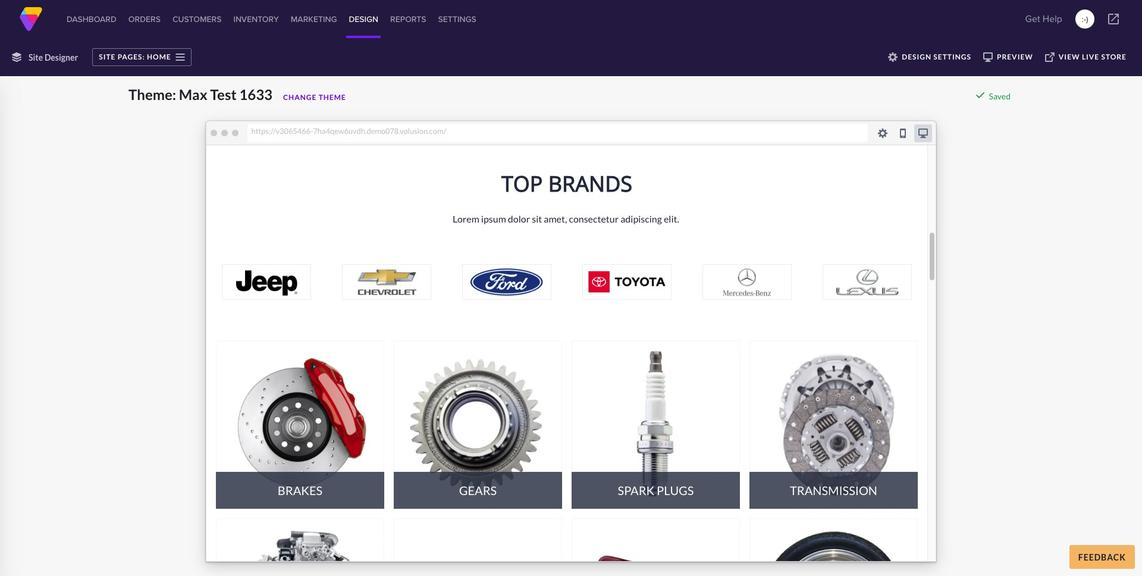 Task type: vqa. For each thing, say whether or not it's contained in the screenshot.
to
no



Task type: locate. For each thing, give the bounding box(es) containing it.
site left designer
[[29, 52, 43, 62]]

site left the pages:
[[99, 52, 116, 61]]

preview
[[997, 52, 1034, 61]]

customers button
[[170, 0, 224, 38]]

)
[[1087, 13, 1089, 25]]

view
[[1059, 52, 1080, 61]]

design button
[[347, 0, 381, 38]]

marketing
[[291, 13, 337, 25]]

:-)
[[1082, 13, 1089, 25]]

site inside button
[[99, 52, 116, 61]]

store
[[1102, 52, 1127, 61]]

test
[[210, 86, 237, 103]]

orders
[[128, 13, 161, 25]]

theme
[[319, 93, 346, 102]]

reports button
[[388, 0, 429, 38]]

saved image
[[976, 90, 985, 100]]

view live store button
[[1039, 48, 1133, 66]]

reports
[[390, 13, 426, 25]]

get help link
[[1022, 7, 1066, 31]]

https://v3065466-
[[251, 126, 313, 136]]

site pages: home button
[[92, 48, 191, 66]]

design
[[349, 13, 379, 25]]

get
[[1026, 12, 1041, 26]]

0 horizontal spatial site
[[29, 52, 43, 62]]

designer
[[45, 52, 78, 62]]

:-
[[1082, 13, 1087, 25]]

preview button
[[978, 48, 1039, 66]]

7ha4qew6uvdh.demo078.volusion.com/
[[313, 126, 446, 136]]

1 horizontal spatial site
[[99, 52, 116, 61]]

marketing button
[[289, 0, 339, 38]]

theme: max test 1633
[[129, 86, 273, 103]]

site for site pages: home
[[99, 52, 116, 61]]

design settings
[[902, 52, 972, 61]]

dashboard
[[67, 13, 117, 25]]

view live store
[[1059, 52, 1127, 61]]

design
[[902, 52, 932, 61]]

inventory
[[233, 13, 279, 25]]

pages:
[[118, 52, 145, 61]]

site
[[29, 52, 43, 62], [99, 52, 116, 61]]



Task type: describe. For each thing, give the bounding box(es) containing it.
1633
[[239, 86, 273, 103]]

inventory button
[[231, 0, 281, 38]]

help
[[1043, 12, 1063, 26]]

theme:
[[129, 86, 176, 103]]

https://v3065466-7ha4qew6uvdh.demo078.volusion.com/
[[251, 126, 446, 136]]

:-) link
[[1076, 10, 1095, 29]]

settings button
[[436, 0, 479, 38]]

change theme
[[283, 93, 346, 102]]

saved
[[989, 91, 1011, 101]]

site pages: home
[[99, 52, 171, 61]]

settings
[[934, 52, 972, 61]]

site for site designer
[[29, 52, 43, 62]]

design settings button
[[883, 48, 978, 66]]

customers
[[173, 13, 222, 25]]

dashboard image
[[19, 7, 43, 31]]

settings
[[438, 13, 476, 25]]

home
[[147, 52, 171, 61]]

max
[[179, 86, 207, 103]]

change
[[283, 93, 317, 102]]

feedback button
[[1070, 545, 1135, 569]]

dashboard link
[[64, 0, 119, 38]]

live
[[1082, 52, 1100, 61]]

site designer
[[29, 52, 78, 62]]

feedback
[[1079, 552, 1126, 562]]

volusion-logo link
[[19, 7, 43, 31]]

get help
[[1026, 12, 1063, 26]]

orders button
[[126, 0, 163, 38]]



